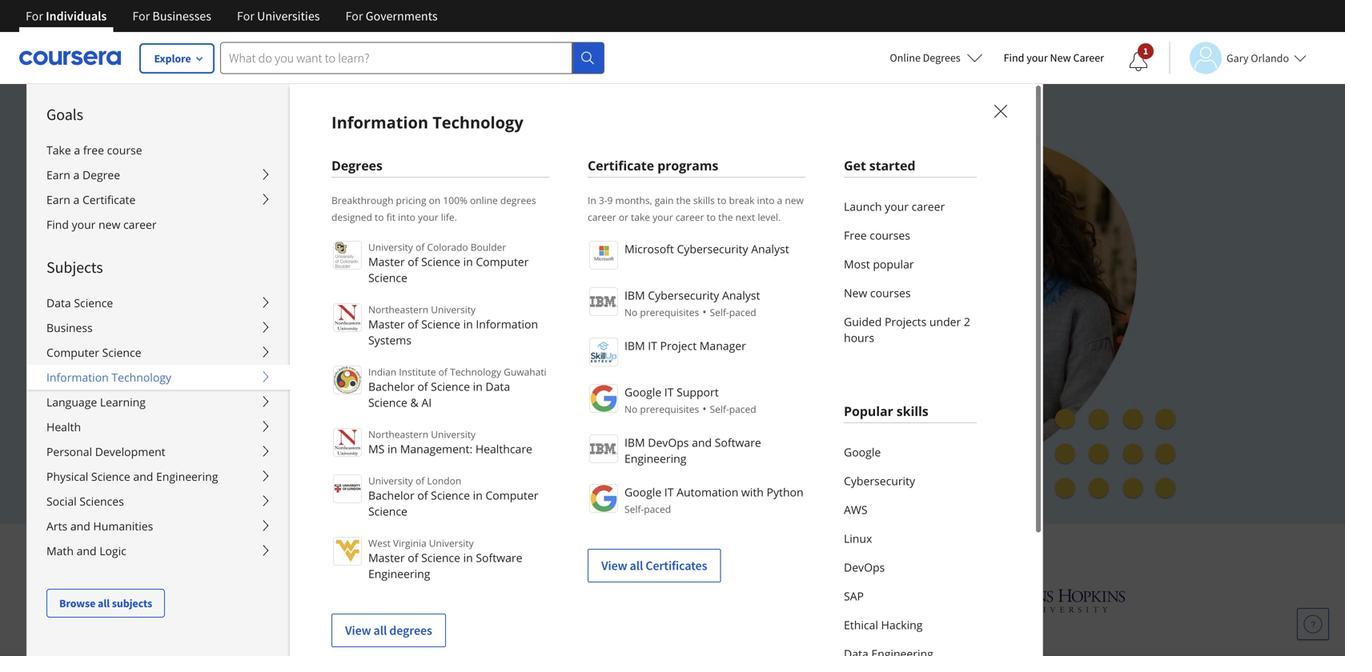 Task type: vqa. For each thing, say whether or not it's contained in the screenshot.
the right 'skills'
yes



Task type: locate. For each thing, give the bounding box(es) containing it.
into up level.
[[757, 194, 775, 207]]

northeastern inside northeastern university ms in management: healthcare
[[369, 428, 429, 441]]

google inside google it automation with python self-paced
[[625, 485, 662, 500]]

0 vertical spatial devops
[[648, 435, 689, 451]]

0 vertical spatial all
[[630, 558, 643, 574]]

engineering inside ibm devops and software engineering
[[625, 451, 687, 467]]

paced for support
[[730, 403, 757, 416]]

information technology menu item
[[289, 83, 1346, 657]]

find for find your new career
[[1004, 50, 1025, 65]]

northeastern university  logo image for master of science in information systems
[[333, 304, 362, 332]]

0 horizontal spatial devops
[[648, 435, 689, 451]]

northeastern inside northeastern university master of science in information systems
[[369, 303, 429, 316]]

1 vertical spatial information
[[476, 317, 538, 332]]

under
[[930, 314, 962, 330]]

new right break
[[785, 194, 804, 207]]

cybersecurity down microsoft cybersecurity analyst link
[[648, 288, 720, 303]]

0 vertical spatial new
[[1051, 50, 1072, 65]]

prerequisites up project
[[640, 306, 700, 319]]

new down earn a certificate
[[99, 217, 120, 232]]

ibm for ibm cybersecurity analyst no prerequisites • self-paced
[[625, 288, 645, 303]]

self-
[[710, 306, 730, 319], [710, 403, 730, 416], [625, 503, 644, 516]]

analyst for ibm cybersecurity analyst no prerequisites • self-paced
[[723, 288, 761, 303]]

the right gain
[[677, 194, 691, 207]]

job-
[[319, 253, 351, 277]]

science inside west virginia university master of science in software engineering
[[421, 551, 461, 566]]

1 vertical spatial ibm
[[625, 338, 645, 354]]

personal
[[46, 445, 92, 460]]

free
[[844, 228, 867, 243], [298, 396, 322, 412]]

2 vertical spatial with
[[826, 537, 864, 563]]

2 for from the left
[[132, 8, 150, 24]]

master down west
[[369, 551, 405, 566]]

cybersecurity inside microsoft cybersecurity analyst link
[[677, 242, 749, 257]]

certificate up find your new career
[[82, 192, 136, 207]]

2 northeastern university  logo image from the top
[[333, 429, 362, 457]]

earn a certificate button
[[27, 187, 290, 212]]

skills inside in 3-9 months, gain the skills to break into a new career or take your career to the next level.
[[694, 194, 715, 207]]

• inside google it support no prerequisites • self-paced
[[703, 401, 707, 417]]

data inside indian institute of technology guwahati bachelor of science in data science & ai
[[486, 379, 510, 395]]

2 vertical spatial it
[[665, 485, 674, 500]]

science up west
[[369, 504, 408, 520]]

1 courses from the top
[[870, 228, 911, 243]]

4 for from the left
[[346, 8, 363, 24]]

designed
[[332, 211, 372, 224]]

browse all subjects button
[[46, 590, 165, 618]]

university up management:
[[431, 428, 476, 441]]

information up guwahati
[[476, 317, 538, 332]]

1 horizontal spatial day
[[326, 434, 346, 449]]

0 vertical spatial earn
[[46, 167, 70, 183]]

it left automation
[[665, 485, 674, 500]]

it inside google it support no prerequisites • self-paced
[[665, 385, 674, 400]]

in up guarantee in the left of the page
[[473, 379, 483, 395]]

0 vertical spatial master
[[369, 254, 405, 270]]

ibm down included
[[625, 288, 645, 303]]

ms
[[369, 442, 385, 457]]

google inside list
[[844, 445, 881, 460]]

no inside ibm cybersecurity analyst no prerequisites • self-paced
[[625, 306, 638, 319]]

0 horizontal spatial degrees
[[390, 623, 432, 639]]

it
[[648, 338, 658, 354], [665, 385, 674, 400], [665, 485, 674, 500]]

in inside university of colorado boulder master of science in computer science
[[464, 254, 473, 270]]

2 vertical spatial google
[[625, 485, 662, 500]]

1 vertical spatial northeastern university  logo image
[[333, 429, 362, 457]]

1 • from the top
[[703, 304, 707, 320]]

for for universities
[[237, 8, 255, 24]]

no for ibm cybersecurity analyst
[[625, 306, 638, 319]]

self- inside ibm cybersecurity analyst no prerequisites • self-paced
[[710, 306, 730, 319]]

to down designed
[[351, 225, 368, 249]]

1 no from the top
[[625, 306, 638, 319]]

a left free in the top left of the page
[[74, 143, 80, 158]]

1 horizontal spatial view
[[602, 558, 628, 574]]

1 vertical spatial the
[[719, 211, 733, 224]]

on down gain
[[657, 225, 679, 249]]

cybersecurity up the "aws" on the bottom of page
[[844, 474, 916, 489]]

and down google it support no prerequisites • self-paced
[[692, 435, 712, 451]]

2 courses from the top
[[871, 286, 911, 301]]

0 vertical spatial day
[[275, 396, 296, 412]]

in down unlimited access to 7,000+ world-class courses, hands-on projects, and job-ready certificate programs—all included in your subscription
[[464, 317, 473, 332]]

coursera plus image
[[208, 150, 452, 174]]

degrees right online
[[923, 50, 961, 65]]

• down support
[[703, 401, 707, 417]]

view left certificates
[[602, 558, 628, 574]]

software
[[715, 435, 762, 451], [476, 551, 523, 566]]

1 vertical spatial day
[[326, 434, 346, 449]]

in up ibm cybersecurity analyst no prerequisites • self-paced
[[683, 253, 699, 277]]

partnername logo image inside microsoft cybersecurity analyst link
[[590, 241, 618, 270]]

in right 'ms'
[[388, 442, 397, 457]]

university inside university of colorado boulder master of science in computer science
[[369, 241, 413, 254]]

python
[[767, 485, 804, 500]]

of left colorado
[[416, 241, 425, 254]]

0 horizontal spatial day
[[275, 396, 296, 412]]

1 vertical spatial paced
[[730, 403, 757, 416]]

ibm inside ibm cybersecurity analyst no prerequisites • self-paced
[[625, 288, 645, 303]]

1 partnername logo image from the top
[[590, 241, 618, 270]]

your down earn a certificate
[[72, 217, 96, 232]]

hours
[[844, 330, 875, 346]]

view all degrees
[[345, 623, 432, 639]]

new inside find your new career link
[[1051, 50, 1072, 65]]

2 earn from the top
[[46, 192, 70, 207]]

0 vertical spatial bachelor
[[369, 379, 415, 395]]

computer down healthcare
[[486, 488, 539, 504]]

2 prerequisites from the top
[[640, 403, 700, 416]]

of up systems
[[408, 317, 419, 332]]

1 vertical spatial view
[[345, 623, 371, 639]]

google for google
[[844, 445, 881, 460]]

into right fit
[[398, 211, 416, 224]]

science
[[421, 254, 461, 270], [369, 270, 408, 286], [74, 296, 113, 311], [421, 317, 461, 332], [102, 345, 141, 361], [431, 379, 470, 395], [369, 395, 408, 411], [91, 469, 130, 485], [431, 488, 470, 504], [369, 504, 408, 520], [421, 551, 461, 566]]

2 vertical spatial engineering
[[369, 567, 431, 582]]

management:
[[400, 442, 473, 457]]

earn inside 'dropdown button'
[[46, 192, 70, 207]]

1 vertical spatial devops
[[844, 560, 885, 576]]

projects,
[[208, 253, 279, 277]]

engineering up social sciences dropdown button
[[156, 469, 218, 485]]

0 horizontal spatial on
[[429, 194, 441, 207]]

1 horizontal spatial information technology
[[332, 111, 524, 133]]

0 vertical spatial on
[[429, 194, 441, 207]]

0 horizontal spatial into
[[398, 211, 416, 224]]

no inside google it support no prerequisites • self-paced
[[625, 403, 638, 416]]

1 prerequisites from the top
[[640, 306, 700, 319]]

2 no from the top
[[625, 403, 638, 416]]

paced up learn from 275+ leading universities and companies with coursera plus
[[644, 503, 671, 516]]

goals
[[46, 105, 83, 125]]

information technology inside menu item
[[332, 111, 524, 133]]

2 vertical spatial paced
[[644, 503, 671, 516]]

1 horizontal spatial free
[[844, 228, 867, 243]]

data down guwahati
[[486, 379, 510, 395]]

0 vertical spatial degrees
[[501, 194, 536, 207]]

analyst inside ibm cybersecurity analyst no prerequisites • self-paced
[[723, 288, 761, 303]]

1 vertical spatial northeastern
[[369, 428, 429, 441]]

paced inside google it automation with python self-paced
[[644, 503, 671, 516]]

find your new career link
[[27, 212, 290, 237]]

2 • from the top
[[703, 401, 707, 417]]

your inside breakthrough pricing on 100% online degrees designed to fit into your life.
[[418, 211, 439, 224]]

duke university image
[[396, 586, 471, 612]]

explore
[[154, 51, 191, 66]]

into inside in 3-9 months, gain the skills to break into a new career or take your career to the next level.
[[757, 194, 775, 207]]

2 vertical spatial computer
[[486, 488, 539, 504]]

2 vertical spatial information
[[46, 370, 109, 385]]

self- inside google it support no prerequisites • self-paced
[[710, 403, 730, 416]]

google inside google it support no prerequisites • self-paced
[[625, 385, 662, 400]]

1 vertical spatial computer
[[46, 345, 99, 361]]

career down the earn a certificate 'dropdown button'
[[123, 217, 157, 232]]

science inside northeastern university master of science in information systems
[[421, 317, 461, 332]]

google for google it support no prerequisites • self-paced
[[625, 385, 662, 400]]

0 vertical spatial into
[[757, 194, 775, 207]]

get
[[844, 157, 867, 174]]

individuals
[[46, 8, 107, 24]]

courses for new courses
[[871, 286, 911, 301]]

new courses link
[[844, 279, 977, 308]]

paced for analyst
[[730, 306, 757, 319]]

a up level.
[[778, 194, 783, 207]]

0 vertical spatial courses
[[870, 228, 911, 243]]

your inside explore menu "element"
[[72, 217, 96, 232]]

0 vertical spatial software
[[715, 435, 762, 451]]

hands-
[[601, 225, 657, 249]]

0 vertical spatial google
[[625, 385, 662, 400]]

1
[[1144, 45, 1149, 57]]

1 vertical spatial degrees
[[390, 623, 432, 639]]

in inside indian institute of technology guwahati bachelor of science in data science & ai
[[473, 379, 483, 395]]

0 vertical spatial paced
[[730, 306, 757, 319]]

1 vertical spatial list
[[844, 438, 977, 657]]

explore menu element
[[27, 84, 290, 618]]

self- down support
[[710, 403, 730, 416]]

for for individuals
[[26, 8, 43, 24]]

3 for from the left
[[237, 8, 255, 24]]

1 horizontal spatial information
[[332, 111, 429, 133]]

into for certificate programs
[[757, 194, 775, 207]]

indian
[[369, 366, 397, 379]]

a inside 'dropdown button'
[[73, 192, 80, 207]]

social sciences
[[46, 494, 124, 510]]

3 ibm from the top
[[625, 435, 645, 451]]

2 master from the top
[[369, 317, 405, 332]]

earn
[[46, 167, 70, 183], [46, 192, 70, 207]]

northeastern university master of science in information systems
[[369, 303, 538, 348]]

1 horizontal spatial into
[[757, 194, 775, 207]]

0 horizontal spatial new
[[99, 217, 120, 232]]

analyst up manager
[[723, 288, 761, 303]]

west virginia university master of science in software engineering
[[369, 537, 523, 582]]

google down the popular
[[844, 445, 881, 460]]

on inside unlimited access to 7,000+ world-class courses, hands-on projects, and job-ready certificate programs—all included in your subscription
[[657, 225, 679, 249]]

list for started
[[844, 192, 977, 352]]

new left the career
[[1051, 50, 1072, 65]]

ibm for ibm it project manager
[[625, 338, 645, 354]]

close image
[[990, 100, 1011, 121], [991, 101, 1012, 122]]

devops down google it support no prerequisites • self-paced
[[648, 435, 689, 451]]

2 vertical spatial self-
[[625, 503, 644, 516]]

0 horizontal spatial engineering
[[156, 469, 218, 485]]

technology up online
[[433, 111, 524, 133]]

list containing launch your career
[[844, 192, 977, 352]]

back
[[391, 434, 418, 449]]

view down west virginia university logo
[[345, 623, 371, 639]]

university of london logo image
[[333, 475, 362, 504]]

university of colorado boulder logo image
[[333, 241, 362, 270]]

science left &
[[369, 395, 408, 411]]

earn inside dropdown button
[[46, 167, 70, 183]]

science up the business at the left of the page
[[74, 296, 113, 311]]

0 vertical spatial information technology
[[332, 111, 524, 133]]

0 vertical spatial with
[[281, 434, 307, 449]]

google it automation with python self-paced
[[625, 485, 804, 516]]

breakthrough
[[332, 194, 394, 207]]

1 vertical spatial information technology
[[46, 370, 171, 385]]

1 ibm from the top
[[625, 288, 645, 303]]

view all certificates link
[[588, 550, 721, 583]]

1 vertical spatial find
[[46, 217, 69, 232]]

0 vertical spatial new
[[785, 194, 804, 207]]

courses up popular
[[870, 228, 911, 243]]

find your new career
[[1004, 50, 1105, 65]]

2 bachelor from the top
[[369, 488, 415, 504]]

paced inside google it support no prerequisites • self-paced
[[730, 403, 757, 416]]

1 vertical spatial certificate
[[82, 192, 136, 207]]

1 button
[[1117, 42, 1162, 81]]

west virginia university logo image
[[333, 538, 362, 566]]

money-
[[349, 434, 391, 449]]

engineering up automation
[[625, 451, 687, 467]]

take a free course
[[46, 143, 142, 158]]

physical science and engineering button
[[27, 465, 290, 489]]

1 horizontal spatial on
[[657, 225, 679, 249]]

cybersecurity inside cybersecurity link
[[844, 474, 916, 489]]

1 for from the left
[[26, 8, 43, 24]]

ibm down google it support no prerequisites • self-paced
[[625, 435, 645, 451]]

earn a degree button
[[27, 163, 290, 187]]

3 partnername logo image from the top
[[590, 338, 618, 367]]

into for degrees
[[398, 211, 416, 224]]

skills
[[694, 194, 715, 207], [897, 403, 929, 420]]

in inside unlimited access to 7,000+ world-class courses, hands-on projects, and job-ready certificate programs—all included in your subscription
[[683, 253, 699, 277]]

automation
[[677, 485, 739, 500]]

information inside popup button
[[46, 370, 109, 385]]

free courses link
[[844, 221, 977, 250]]

paced up manager
[[730, 306, 757, 319]]

and left logic
[[77, 544, 97, 559]]

cybersecurity down in 3-9 months, gain the skills to break into a new career or take your career to the next level.
[[677, 242, 749, 257]]

career inside list
[[912, 199, 945, 214]]

1 master from the top
[[369, 254, 405, 270]]

engineering down virginia
[[369, 567, 431, 582]]

ibm left project
[[625, 338, 645, 354]]

view for degrees
[[345, 623, 371, 639]]

prerequisites inside google it support no prerequisites • self-paced
[[640, 403, 700, 416]]

partnername logo image
[[590, 241, 618, 270], [590, 288, 618, 316], [590, 338, 618, 367], [590, 385, 618, 413], [590, 435, 618, 464], [590, 485, 618, 514]]

to inside unlimited access to 7,000+ world-class courses, hands-on projects, and job-ready certificate programs—all included in your subscription
[[351, 225, 368, 249]]

1 vertical spatial data
[[486, 379, 510, 395]]

2 northeastern from the top
[[369, 428, 429, 441]]

1 vertical spatial earn
[[46, 192, 70, 207]]

1 list from the top
[[844, 192, 977, 352]]

northeastern up 'ms'
[[369, 428, 429, 441]]

ibm
[[625, 288, 645, 303], [625, 338, 645, 354], [625, 435, 645, 451]]

new inside explore menu "element"
[[99, 217, 120, 232]]

information technology up "language learning"
[[46, 370, 171, 385]]

your up free courses link
[[885, 199, 909, 214]]

list
[[844, 192, 977, 352], [844, 438, 977, 657]]

1 vertical spatial on
[[657, 225, 679, 249]]

in inside northeastern university master of science in information systems
[[464, 317, 473, 332]]

0 vertical spatial certificate
[[588, 157, 655, 174]]

computer down the business at the left of the page
[[46, 345, 99, 361]]

in inside west virginia university master of science in software engineering
[[464, 551, 473, 566]]

0 horizontal spatial skills
[[694, 194, 715, 207]]

for individuals
[[26, 8, 107, 24]]

6 partnername logo image from the top
[[590, 485, 618, 514]]

1 vertical spatial no
[[625, 403, 638, 416]]

0 vertical spatial degrees
[[923, 50, 961, 65]]

project
[[661, 338, 697, 354]]

technology left guwahati
[[450, 366, 502, 379]]

data up the business at the left of the page
[[46, 296, 71, 311]]

northeastern university ms in management: healthcare
[[369, 428, 533, 457]]

guwahati
[[504, 366, 547, 379]]

all
[[630, 558, 643, 574], [98, 597, 110, 611], [374, 623, 387, 639]]

help center image
[[1304, 615, 1323, 634]]

banner navigation
[[13, 0, 451, 32]]

0 vertical spatial find
[[1004, 50, 1025, 65]]

1 vertical spatial degrees
[[332, 157, 383, 174]]

your down gain
[[653, 211, 673, 224]]

1 horizontal spatial engineering
[[369, 567, 431, 582]]

university down fit
[[369, 241, 413, 254]]

university down 'ms'
[[369, 475, 413, 488]]

master inside west virginia university master of science in software engineering
[[369, 551, 405, 566]]

in
[[683, 253, 699, 277], [464, 254, 473, 270], [464, 317, 473, 332], [473, 379, 483, 395], [388, 442, 397, 457], [473, 488, 483, 504], [464, 551, 473, 566]]

100%
[[443, 194, 468, 207]]

logic
[[99, 544, 126, 559]]

1 vertical spatial all
[[98, 597, 110, 611]]

computer inside university of london bachelor of science in computer science
[[486, 488, 539, 504]]

list containing google
[[844, 438, 977, 657]]

0 horizontal spatial find
[[46, 217, 69, 232]]

1 vertical spatial master
[[369, 317, 405, 332]]

for left "universities"
[[237, 8, 255, 24]]

self- for analyst
[[710, 306, 730, 319]]

•
[[703, 304, 707, 320], [703, 401, 707, 417]]

it for automation
[[665, 485, 674, 500]]

northeastern university  logo image left 'ms'
[[333, 429, 362, 457]]

ibm it project manager link
[[588, 336, 806, 367]]

health
[[46, 420, 81, 435]]

1 bachelor from the top
[[369, 379, 415, 395]]

self- up manager
[[710, 306, 730, 319]]

1 horizontal spatial new
[[1051, 50, 1072, 65]]

0 vertical spatial engineering
[[625, 451, 687, 467]]

0 horizontal spatial certificate
[[82, 192, 136, 207]]

2 vertical spatial cybersecurity
[[844, 474, 916, 489]]

colorado
[[427, 241, 468, 254]]

your inside in 3-9 months, gain the skills to break into a new career or take your career to the next level.
[[653, 211, 673, 224]]

ibm for ibm devops and software engineering
[[625, 435, 645, 451]]

subjects
[[46, 258, 103, 278]]

software up automation
[[715, 435, 762, 451]]

with left python
[[742, 485, 764, 500]]

1 vertical spatial skills
[[897, 403, 929, 420]]

day inside button
[[326, 434, 346, 449]]

0 vertical spatial free
[[844, 228, 867, 243]]

skills up google link
[[897, 403, 929, 420]]

0 vertical spatial cybersecurity
[[677, 242, 749, 257]]

and down google it automation with python self-paced
[[684, 537, 718, 563]]

0 horizontal spatial data
[[46, 296, 71, 311]]

cybersecurity inside ibm cybersecurity analyst no prerequisites • self-paced
[[648, 288, 720, 303]]

1 northeastern from the top
[[369, 303, 429, 316]]

0 vertical spatial prerequisites
[[640, 306, 700, 319]]

software right from
[[476, 551, 523, 566]]

courses down popular
[[871, 286, 911, 301]]

gain
[[655, 194, 674, 207]]

0 horizontal spatial with
[[281, 434, 307, 449]]

engineering
[[625, 451, 687, 467], [156, 469, 218, 485], [369, 567, 431, 582]]

businesses
[[153, 8, 211, 24]]

no up ibm devops and software engineering at bottom
[[625, 403, 638, 416]]

from
[[408, 537, 452, 563]]

2 list from the top
[[844, 438, 977, 657]]

2 vertical spatial all
[[374, 623, 387, 639]]

johns hopkins university image
[[974, 586, 1126, 616]]

courses,
[[528, 225, 596, 249]]

1 horizontal spatial data
[[486, 379, 510, 395]]

in right from
[[464, 551, 473, 566]]

1 northeastern university  logo image from the top
[[333, 304, 362, 332]]

gary orlando
[[1227, 51, 1290, 65]]

university of illinois at urbana-champaign image
[[220, 588, 345, 614]]

0 vertical spatial no
[[625, 306, 638, 319]]

0 vertical spatial view
[[602, 558, 628, 574]]

degrees up breakthrough on the top left
[[332, 157, 383, 174]]

in down healthcare
[[473, 488, 483, 504]]

1 horizontal spatial find
[[1004, 50, 1025, 65]]

master up systems
[[369, 317, 405, 332]]

subjects
[[112, 597, 152, 611]]

northeastern university  logo image
[[333, 304, 362, 332], [333, 429, 362, 457]]

view all degrees list
[[332, 240, 550, 648]]

your inside list
[[885, 199, 909, 214]]

of down virginia
[[408, 551, 419, 566]]

2 horizontal spatial with
[[826, 537, 864, 563]]

paced up ibm devops and software engineering link
[[730, 403, 757, 416]]

1 earn from the top
[[46, 167, 70, 183]]

a inside dropdown button
[[73, 167, 80, 183]]

science down personal development
[[91, 469, 130, 485]]

certificate up 9
[[588, 157, 655, 174]]

1 vertical spatial into
[[398, 211, 416, 224]]

software inside west virginia university master of science in software engineering
[[476, 551, 523, 566]]

degrees inside information technology menu item
[[332, 157, 383, 174]]

technology down computer science popup button
[[112, 370, 171, 385]]

self- inside google it automation with python self-paced
[[625, 503, 644, 516]]

0 vertical spatial data
[[46, 296, 71, 311]]

1 horizontal spatial skills
[[897, 403, 929, 420]]

0 vertical spatial the
[[677, 194, 691, 207]]

cybersecurity
[[677, 242, 749, 257], [648, 288, 720, 303], [844, 474, 916, 489]]

sap link
[[844, 582, 977, 611]]

information technology group
[[26, 83, 1346, 657]]

find
[[1004, 50, 1025, 65], [46, 217, 69, 232]]

break
[[729, 194, 755, 207]]

find for find your new career
[[46, 217, 69, 232]]

the left next on the top
[[719, 211, 733, 224]]

google up universities
[[625, 485, 662, 500]]

0 vertical spatial northeastern university  logo image
[[333, 304, 362, 332]]

breakthrough pricing on 100% online degrees designed to fit into your life.
[[332, 194, 536, 224]]

0 vertical spatial list
[[844, 192, 977, 352]]

None search field
[[220, 42, 605, 74]]

learning
[[100, 395, 146, 410]]

275+
[[457, 537, 501, 563]]

engineering inside physical science and engineering popup button
[[156, 469, 218, 485]]

all for certificate programs
[[630, 558, 643, 574]]

for left governments
[[346, 8, 363, 24]]

degrees right online
[[501, 194, 536, 207]]

2 ibm from the top
[[625, 338, 645, 354]]

a left degree
[[73, 167, 80, 183]]

earn for earn a certificate
[[46, 192, 70, 207]]

science down virginia
[[421, 551, 461, 566]]

free left "trial"
[[298, 396, 322, 412]]

your left life.
[[418, 211, 439, 224]]

for for businesses
[[132, 8, 150, 24]]

1 vertical spatial analyst
[[723, 288, 761, 303]]

and inside ibm devops and software engineering
[[692, 435, 712, 451]]

1 vertical spatial free
[[298, 396, 322, 412]]

university inside northeastern university master of science in information systems
[[431, 303, 476, 316]]

university inside west virginia university master of science in software engineering
[[429, 537, 474, 550]]

university inside university of london bachelor of science in computer science
[[369, 475, 413, 488]]

in down boulder
[[464, 254, 473, 270]]

view
[[602, 558, 628, 574], [345, 623, 371, 639]]

partnername logo image inside 'ibm it project manager' link
[[590, 338, 618, 367]]

northeastern university  logo image for ms in management: healthcare
[[333, 429, 362, 457]]

1 vertical spatial engineering
[[156, 469, 218, 485]]

courses for free courses
[[870, 228, 911, 243]]

paced inside ibm cybersecurity analyst no prerequisites • self-paced
[[730, 306, 757, 319]]

3 master from the top
[[369, 551, 405, 566]]

university down certificate
[[431, 303, 476, 316]]

view all degrees link
[[332, 614, 446, 648]]

1 vertical spatial new
[[844, 286, 868, 301]]

free inside list
[[844, 228, 867, 243]]

1 vertical spatial software
[[476, 551, 523, 566]]

find inside find your new career link
[[46, 217, 69, 232]]

into inside breakthrough pricing on 100% online degrees designed to fit into your life.
[[398, 211, 416, 224]]

launch
[[844, 199, 882, 214]]

14-
[[309, 434, 326, 449]]

5 partnername logo image from the top
[[590, 435, 618, 464]]

7,000+
[[372, 225, 427, 249]]

months,
[[616, 194, 653, 207]]

1 vertical spatial google
[[844, 445, 881, 460]]

0 vertical spatial analyst
[[752, 242, 790, 257]]

2 horizontal spatial information
[[476, 317, 538, 332]]

earn a degree
[[46, 167, 120, 183]]

devops down linux
[[844, 560, 885, 576]]

find down earn a certificate
[[46, 217, 69, 232]]

2 horizontal spatial engineering
[[625, 451, 687, 467]]

close image
[[990, 100, 1011, 121], [990, 100, 1011, 121], [990, 100, 1011, 121], [990, 100, 1011, 121]]



Task type: describe. For each thing, give the bounding box(es) containing it.
unlimited access to 7,000+ world-class courses, hands-on projects, and job-ready certificate programs—all included in your subscription
[[208, 225, 699, 305]]

linux
[[844, 532, 873, 547]]

sciences
[[80, 494, 124, 510]]

most popular
[[844, 257, 915, 272]]

next
[[736, 211, 756, 224]]

data inside popup button
[[46, 296, 71, 311]]

career down 3-
[[588, 211, 617, 224]]

plus
[[956, 537, 994, 563]]

with inside /year with 14-day money-back guarantee button
[[281, 434, 307, 449]]

in inside northeastern university ms in management: healthcare
[[388, 442, 397, 457]]

of right the institute
[[439, 366, 448, 379]]

orlando
[[1252, 51, 1290, 65]]

start 7-day free trial button
[[208, 385, 376, 423]]

and inside dropdown button
[[77, 544, 97, 559]]

all for degrees
[[374, 623, 387, 639]]

information technology inside popup button
[[46, 370, 171, 385]]

university of michigan image
[[660, 579, 702, 623]]

unlimited
[[208, 225, 289, 249]]

social
[[46, 494, 77, 510]]

science up ai
[[431, 379, 470, 395]]

class
[[484, 225, 524, 249]]

take
[[46, 143, 71, 158]]

coursera image
[[19, 45, 121, 71]]

northeastern for of
[[369, 303, 429, 316]]

google for google it automation with python self-paced
[[625, 485, 662, 500]]

career inside explore menu "element"
[[123, 217, 157, 232]]

hacking
[[882, 618, 923, 633]]

0 horizontal spatial the
[[677, 194, 691, 207]]

cancel
[[276, 359, 312, 374]]

of down the institute
[[418, 379, 428, 395]]

and inside unlimited access to 7,000+ world-class courses, hands-on projects, and job-ready certificate programs—all included in your subscription
[[283, 253, 315, 277]]

programs—all
[[487, 253, 604, 277]]

on inside breakthrough pricing on 100% online degrees designed to fit into your life.
[[429, 194, 441, 207]]

course
[[107, 143, 142, 158]]

of left london
[[416, 475, 425, 488]]

prerequisites for it
[[640, 403, 700, 416]]

and inside popup button
[[133, 469, 153, 485]]

1 horizontal spatial the
[[719, 211, 733, 224]]

view all certificates list
[[588, 240, 806, 583]]

london
[[427, 475, 462, 488]]

self- for support
[[710, 403, 730, 416]]

all inside button
[[98, 597, 110, 611]]

health button
[[27, 415, 290, 440]]

find your new career
[[46, 217, 157, 232]]

ibm devops and software engineering
[[625, 435, 762, 467]]

learn
[[352, 537, 403, 563]]

coursera
[[869, 537, 951, 563]]

it for project
[[648, 338, 658, 354]]

governments
[[366, 8, 438, 24]]

of inside west virginia university master of science in software engineering
[[408, 551, 419, 566]]

started
[[870, 157, 916, 174]]

science down 7,000+ on the top left of page
[[369, 270, 408, 286]]

online degrees
[[890, 50, 961, 65]]

4 partnername logo image from the top
[[590, 385, 618, 413]]

list for skills
[[844, 438, 977, 657]]

development
[[95, 445, 166, 460]]

computer science
[[46, 345, 141, 361]]

a inside in 3-9 months, gain the skills to break into a new career or take your career to the next level.
[[778, 194, 783, 207]]

certificate inside information technology menu item
[[588, 157, 655, 174]]

for for governments
[[346, 8, 363, 24]]

bachelor inside university of london bachelor of science in computer science
[[369, 488, 415, 504]]

information technology button
[[27, 365, 290, 390]]

your inside unlimited access to 7,000+ world-class courses, hands-on projects, and job-ready certificate programs—all included in your subscription
[[208, 281, 246, 305]]

take a free course link
[[27, 138, 290, 163]]

popular skills
[[844, 403, 929, 420]]

degrees inside popup button
[[923, 50, 961, 65]]

science down colorado
[[421, 254, 461, 270]]

show notifications image
[[1130, 52, 1149, 71]]

and inside dropdown button
[[70, 519, 90, 534]]

take
[[631, 211, 650, 224]]

computer inside university of colorado boulder master of science in computer science
[[476, 254, 529, 270]]

devops inside "link"
[[844, 560, 885, 576]]

data science
[[46, 296, 113, 311]]

personal development button
[[27, 440, 290, 465]]

software inside ibm devops and software engineering
[[715, 435, 762, 451]]

day inside 'button'
[[275, 396, 296, 412]]

ai
[[422, 395, 432, 411]]

degrees inside breakthrough pricing on 100% online degrees designed to fit into your life.
[[501, 194, 536, 207]]

analyst for microsoft cybersecurity analyst
[[752, 242, 790, 257]]

certificate programs
[[588, 157, 719, 174]]

prerequisites for cybersecurity
[[640, 306, 700, 319]]

university of london bachelor of science in computer science
[[369, 475, 539, 520]]

• for support
[[703, 401, 707, 417]]

of inside northeastern university master of science in information systems
[[408, 317, 419, 332]]

of down london
[[418, 488, 428, 504]]

cybersecurity for microsoft
[[677, 242, 749, 257]]

language learning button
[[27, 390, 290, 415]]

of down 7,000+ on the top left of page
[[408, 254, 419, 270]]

humanities
[[93, 519, 153, 534]]

guided
[[844, 314, 882, 330]]

math and logic button
[[27, 539, 290, 564]]

science down the business dropdown button
[[102, 345, 141, 361]]

it for support
[[665, 385, 674, 400]]

ibm cybersecurity analyst no prerequisites • self-paced
[[625, 288, 761, 320]]

no for google it support
[[625, 403, 638, 416]]

personal development
[[46, 445, 166, 460]]

business button
[[27, 316, 290, 340]]

information inside northeastern university master of science in information systems
[[476, 317, 538, 332]]

2 partnername logo image from the top
[[590, 288, 618, 316]]

access
[[293, 225, 346, 249]]

in inside university of london bachelor of science in computer science
[[473, 488, 483, 504]]

3-
[[599, 194, 608, 207]]

physical science and engineering
[[46, 469, 218, 485]]

partnername logo image inside ibm devops and software engineering link
[[590, 435, 618, 464]]

microsoft cybersecurity analyst link
[[588, 240, 806, 270]]

/year
[[249, 434, 278, 449]]

programs
[[658, 157, 719, 174]]

language
[[46, 395, 97, 410]]

earn for earn a degree
[[46, 167, 70, 183]]

microsoft
[[625, 242, 674, 257]]

start 7-day free trial
[[234, 396, 350, 412]]

degrees inside list
[[390, 623, 432, 639]]

indian institute of technology guwahati logo image
[[333, 366, 362, 395]]

most
[[844, 257, 871, 272]]

to inside breakthrough pricing on 100% online degrees designed to fit into your life.
[[375, 211, 384, 224]]

science down london
[[431, 488, 470, 504]]

university inside northeastern university ms in management: healthcare
[[431, 428, 476, 441]]

free inside 'button'
[[298, 396, 322, 412]]

degree
[[82, 167, 120, 183]]

with inside google it automation with python self-paced
[[742, 485, 764, 500]]

popular
[[873, 257, 915, 272]]

technology inside indian institute of technology guwahati bachelor of science in data science & ai
[[450, 366, 502, 379]]

browse all subjects
[[59, 597, 152, 611]]

earn a certificate
[[46, 192, 136, 207]]

bachelor inside indian institute of technology guwahati bachelor of science in data science & ai
[[369, 379, 415, 395]]

west
[[369, 537, 391, 550]]

free
[[83, 143, 104, 158]]

indian institute of technology guwahati bachelor of science in data science & ai
[[369, 366, 547, 411]]

certificate inside 'dropdown button'
[[82, 192, 136, 207]]

systems
[[369, 333, 412, 348]]

certificate
[[402, 253, 483, 277]]

anytime
[[315, 359, 361, 374]]

new inside in 3-9 months, gain the skills to break into a new career or take your career to the next level.
[[785, 194, 804, 207]]

your left the career
[[1027, 50, 1048, 65]]

career up microsoft cybersecurity analyst
[[676, 211, 705, 224]]

technology inside popup button
[[112, 370, 171, 385]]

devops inside ibm devops and software engineering
[[648, 435, 689, 451]]

to left break
[[718, 194, 727, 207]]

start
[[234, 396, 262, 412]]

support
[[677, 385, 719, 400]]

What do you want to learn? text field
[[220, 42, 573, 74]]

ethical hacking
[[844, 618, 923, 633]]

career
[[1074, 50, 1105, 65]]

a for degree
[[73, 167, 80, 183]]

cybersecurity for ibm
[[648, 288, 720, 303]]

manager
[[700, 338, 746, 354]]

computer inside popup button
[[46, 345, 99, 361]]

to up microsoft cybersecurity analyst
[[707, 211, 716, 224]]

level.
[[758, 211, 781, 224]]

new inside new courses 'link'
[[844, 286, 868, 301]]

master inside northeastern university master of science in information systems
[[369, 317, 405, 332]]

view all certificates
[[602, 558, 708, 574]]

a for certificate
[[73, 192, 80, 207]]

view for certificate programs
[[602, 558, 628, 574]]

math
[[46, 544, 74, 559]]

engineering inside west virginia university master of science in software engineering
[[369, 567, 431, 582]]

universities
[[576, 537, 679, 563]]

leading
[[506, 537, 571, 563]]

launch your career link
[[844, 192, 977, 221]]

gary orlando button
[[1170, 42, 1307, 74]]

a for free
[[74, 143, 80, 158]]

• for analyst
[[703, 304, 707, 320]]

google it support no prerequisites • self-paced
[[625, 385, 757, 417]]

learn from 275+ leading universities and companies with coursera plus
[[352, 537, 994, 563]]

&
[[411, 395, 419, 411]]

master inside university of colorado boulder master of science in computer science
[[369, 254, 405, 270]]

0 vertical spatial information
[[332, 111, 429, 133]]

guided projects under 2 hours link
[[844, 308, 977, 352]]

northeastern for in
[[369, 428, 429, 441]]

/year with 14-day money-back guarantee
[[249, 434, 478, 449]]

devops link
[[844, 554, 977, 582]]



